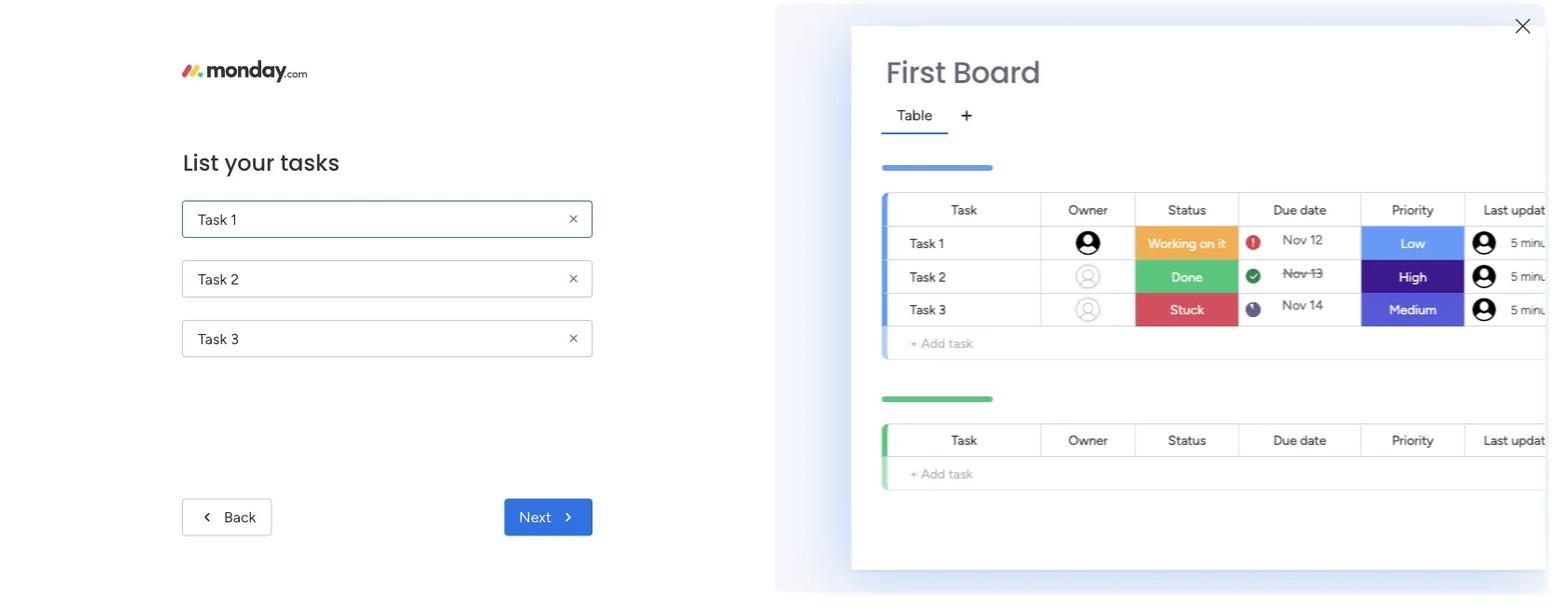Task type: locate. For each thing, give the bounding box(es) containing it.
1 vertical spatial due date
[[1273, 433, 1326, 449]]

ruby anderson image
[[1497, 7, 1527, 37]]

minutes
[[1409, 549, 1463, 567]]

0 vertical spatial update
[[1511, 202, 1549, 217]]

upload
[[1288, 197, 1333, 214]]

1 vertical spatial update
[[1511, 433, 1549, 449]]

your for boost your workflow in minutes with ready-made templates
[[1295, 549, 1325, 567]]

0 vertical spatial owner
[[1068, 202, 1108, 217]]

and
[[545, 81, 570, 98]]

this workspace is empty. join this workspace to create content.
[[33, 251, 205, 308]]

2 last update from the top
[[1484, 433, 1549, 449]]

install
[[1288, 292, 1325, 309]]

task for task 1
[[910, 235, 935, 251]]

your down ruby!
[[370, 81, 400, 98]]

date
[[1300, 202, 1326, 217], [1300, 433, 1326, 449]]

empty.
[[152, 251, 192, 267]]

priority
[[1392, 202, 1434, 217], [1392, 433, 1434, 449]]

circle o image for install
[[1269, 294, 1281, 308]]

2 + from the top
[[910, 466, 918, 482]]

install our mobile app link
[[1269, 291, 1521, 312]]

1 horizontal spatial your
[[370, 81, 400, 98]]

2 update from the top
[[1511, 433, 1549, 449]]

0 vertical spatial +
[[910, 335, 918, 351]]

due
[[1273, 202, 1297, 217], [1273, 433, 1297, 449]]

content.
[[95, 292, 143, 308]]

setup
[[1288, 173, 1326, 190]]

circle o image left "enable"
[[1269, 223, 1281, 237]]

last update
[[1484, 202, 1549, 217], [1484, 433, 1549, 449]]

1 vertical spatial task
[[948, 466, 972, 482]]

next button
[[504, 499, 593, 536]]

1 circle o image from the top
[[1269, 199, 1281, 213]]

apps image
[[1345, 13, 1364, 32]]

0 horizontal spatial your
[[224, 147, 275, 179]]

invite members image
[[1304, 13, 1323, 32]]

1 update from the top
[[1511, 202, 1549, 217]]

boost
[[1253, 549, 1292, 567]]

1 vertical spatial owner
[[1068, 433, 1108, 449]]

0 vertical spatial due
[[1273, 202, 1297, 217]]

None text field
[[182, 201, 593, 238], [182, 260, 593, 298], [182, 320, 593, 358], [182, 201, 593, 238], [182, 260, 593, 298], [182, 320, 593, 358]]

circle o image left the invite
[[1269, 247, 1281, 261]]

create
[[168, 272, 205, 287]]

1 vertical spatial last
[[1484, 433, 1508, 449]]

2 circle o image from the top
[[1269, 223, 1281, 237]]

your right list
[[224, 147, 275, 179]]

your up made
[[1295, 549, 1325, 567]]

1 vertical spatial priority
[[1392, 433, 1434, 449]]

0 vertical spatial priority
[[1392, 202, 1434, 217]]

status
[[1168, 202, 1206, 217], [1168, 433, 1206, 449]]

inbox image
[[1263, 13, 1282, 32]]

invite
[[1288, 245, 1323, 262]]

task 1
[[910, 235, 944, 251]]

help button
[[1391, 543, 1456, 574]]

update
[[1511, 202, 1549, 217], [1511, 433, 1549, 449]]

1 vertical spatial add
[[921, 466, 945, 482]]

1 last update from the top
[[1484, 202, 1549, 217]]

add
[[921, 335, 945, 351], [921, 466, 945, 482]]

next
[[519, 509, 552, 526]]

public board image
[[312, 341, 332, 361]]

project
[[339, 342, 389, 360]]

4 circle o image from the top
[[1269, 294, 1281, 308]]

1 vertical spatial due
[[1273, 433, 1297, 449]]

setup account
[[1288, 173, 1383, 190]]

+
[[910, 335, 918, 351], [910, 466, 918, 482]]

boost your workflow in minutes with ready-made templates
[[1253, 549, 1496, 589]]

2 horizontal spatial your
[[1295, 549, 1325, 567]]

owner
[[1068, 202, 1108, 217], [1068, 433, 1108, 449]]

circle o image inside enable desktop notifications link
[[1269, 223, 1281, 237]]

setup account link
[[1269, 172, 1521, 193]]

1 last from the top
[[1484, 202, 1508, 217]]

complete profile link
[[1288, 267, 1521, 288]]

close recently visited image
[[288, 152, 311, 175]]

2 due date from the top
[[1273, 433, 1326, 449]]

check circle image
[[1269, 175, 1281, 189]]

circle o image inside invite team members (0/1) link
[[1269, 247, 1281, 261]]

0 vertical spatial add
[[921, 335, 945, 351]]

0 vertical spatial task
[[948, 335, 972, 351]]

1 vertical spatial status
[[1168, 433, 1206, 449]]

0 vertical spatial date
[[1300, 202, 1326, 217]]

task
[[948, 335, 972, 351], [948, 466, 972, 482]]

your
[[370, 81, 400, 98], [224, 147, 275, 179], [1295, 549, 1325, 567]]

our
[[1328, 292, 1352, 309]]

0 vertical spatial status
[[1168, 202, 1206, 217]]

1 task from the top
[[948, 335, 972, 351]]

workspace up this
[[73, 251, 136, 267]]

2 task from the top
[[948, 466, 972, 482]]

1 date from the top
[[1300, 202, 1326, 217]]

workspace up "content."
[[86, 272, 149, 287]]

complete
[[1288, 269, 1350, 285]]

this
[[46, 251, 70, 267]]

circle o image for invite
[[1269, 247, 1281, 261]]

2 owner from the top
[[1068, 433, 1108, 449]]

enable desktop notifications link
[[1269, 219, 1521, 240]]

1 priority from the top
[[1392, 202, 1434, 217]]

quickly
[[266, 81, 317, 98]]

2 vertical spatial your
[[1295, 549, 1325, 567]]

good
[[266, 62, 299, 77]]

2 + add task from the top
[[910, 466, 972, 482]]

due date
[[1273, 202, 1326, 217], [1273, 433, 1326, 449]]

notifications image
[[1222, 13, 1241, 32]]

project management link
[[303, 189, 565, 400]]

circle o image down check circle image
[[1269, 199, 1281, 213]]

0 vertical spatial last
[[1484, 202, 1508, 217]]

circle o image
[[1269, 199, 1281, 213], [1269, 223, 1281, 237], [1269, 247, 1281, 261], [1269, 294, 1281, 308]]

management
[[392, 342, 483, 360]]

mobile
[[1355, 292, 1397, 309]]

0 vertical spatial last update
[[1484, 202, 1549, 217]]

circle o image left install
[[1269, 294, 1281, 308]]

+ add task
[[910, 335, 972, 351], [910, 466, 972, 482]]

circle o image inside install our mobile app "link"
[[1269, 294, 1281, 308]]

recent
[[404, 81, 448, 98]]

board
[[953, 52, 1041, 93]]

recently
[[315, 153, 383, 173]]

visited
[[387, 153, 439, 173]]

last
[[1484, 202, 1508, 217], [1484, 433, 1508, 449]]

1 vertical spatial + add task
[[910, 466, 972, 482]]

with
[[1467, 549, 1496, 567]]

2 due from the top
[[1273, 433, 1297, 449]]

workspace
[[73, 251, 136, 267], [86, 272, 149, 287]]

2 date from the top
[[1300, 433, 1326, 449]]

upload your photo link
[[1269, 195, 1521, 216]]

1 + add task from the top
[[910, 335, 972, 351]]

0 vertical spatial + add task
[[910, 335, 972, 351]]

2 add from the top
[[921, 466, 945, 482]]

1 vertical spatial +
[[910, 466, 918, 482]]

3 circle o image from the top
[[1269, 247, 1281, 261]]

your inside boost your workflow in minutes with ready-made templates
[[1295, 549, 1325, 567]]

members
[[1364, 245, 1422, 262]]

list your tasks
[[183, 147, 340, 179]]

good evening, ruby! quickly access your recent boards, inbox and workspaces
[[266, 62, 654, 98]]

is
[[139, 251, 148, 267]]

task
[[951, 202, 977, 217], [910, 235, 935, 251], [910, 269, 935, 285], [910, 302, 935, 318], [951, 433, 977, 449]]

0 vertical spatial your
[[370, 81, 400, 98]]

1 vertical spatial last update
[[1484, 433, 1549, 449]]

1 vertical spatial date
[[1300, 433, 1326, 449]]

1 vertical spatial your
[[224, 147, 275, 179]]

upload your photo
[[1288, 197, 1405, 214]]

1 add from the top
[[921, 335, 945, 351]]

circle o image inside the upload your photo link
[[1269, 199, 1281, 213]]

0 vertical spatial due date
[[1273, 202, 1326, 217]]



Task type: vqa. For each thing, say whether or not it's contained in the screenshot.
the top Last update
yes



Task type: describe. For each thing, give the bounding box(es) containing it.
app
[[1401, 292, 1427, 309]]

inbox
[[504, 81, 542, 98]]

join
[[33, 272, 58, 287]]

notifications
[[1389, 221, 1471, 238]]

first board
[[886, 52, 1041, 93]]

logo image
[[182, 60, 307, 83]]

recently visited
[[315, 153, 439, 173]]

help image
[[1432, 13, 1451, 32]]

1
[[938, 235, 944, 251]]

project management
[[339, 342, 483, 360]]

circle o image for enable
[[1269, 223, 1281, 237]]

profile
[[1354, 269, 1394, 285]]

2 last from the top
[[1484, 433, 1508, 449]]

list
[[183, 147, 219, 179]]

task 2
[[910, 269, 946, 285]]

your inside good evening, ruby! quickly access your recent boards, inbox and workspaces
[[370, 81, 400, 98]]

2 priority from the top
[[1392, 433, 1434, 449]]

back
[[224, 509, 256, 526]]

1 due date from the top
[[1273, 202, 1326, 217]]

2 status from the top
[[1168, 433, 1206, 449]]

ready-
[[1253, 572, 1296, 589]]

photo
[[1368, 197, 1405, 214]]

workspaces
[[574, 81, 654, 98]]

desktop
[[1334, 221, 1386, 238]]

add to favorites image
[[528, 341, 547, 360]]

templates image image
[[1258, 403, 1505, 532]]

in
[[1394, 549, 1406, 567]]

access
[[320, 81, 366, 98]]

team
[[1326, 245, 1360, 262]]

complete profile
[[1288, 269, 1394, 285]]

this
[[61, 272, 82, 287]]

task 3
[[910, 302, 946, 318]]

task for task 2
[[910, 269, 935, 285]]

1 + from the top
[[910, 335, 918, 351]]

0 vertical spatial workspace
[[73, 251, 136, 267]]

3
[[938, 302, 946, 318]]

your for list your tasks
[[224, 147, 275, 179]]

1 due from the top
[[1273, 202, 1297, 217]]

back button
[[182, 499, 272, 536]]

boards,
[[451, 81, 501, 98]]

task for task 3
[[910, 302, 935, 318]]

1 status from the top
[[1168, 202, 1206, 217]]

(0/1)
[[1425, 245, 1456, 262]]

templates
[[1337, 572, 1404, 589]]

search everything image
[[1391, 13, 1409, 32]]

invite team members (0/1) link
[[1269, 243, 1521, 264]]

first
[[886, 52, 946, 93]]

your
[[1336, 197, 1365, 214]]

invite team members (0/1)
[[1288, 245, 1456, 262]]

help
[[1407, 549, 1440, 568]]

evening,
[[302, 62, 351, 77]]

workflow
[[1329, 549, 1390, 567]]

1 vertical spatial workspace
[[86, 272, 149, 287]]

account
[[1329, 173, 1383, 190]]

2
[[938, 269, 946, 285]]

1 owner from the top
[[1068, 202, 1108, 217]]

tasks
[[280, 147, 340, 179]]

enable desktop notifications
[[1288, 221, 1471, 238]]

ruby!
[[354, 62, 388, 77]]

install our mobile app
[[1288, 292, 1427, 309]]

enable
[[1288, 221, 1330, 238]]

made
[[1296, 572, 1334, 589]]

to
[[152, 272, 164, 287]]

circle o image for upload
[[1269, 199, 1281, 213]]



